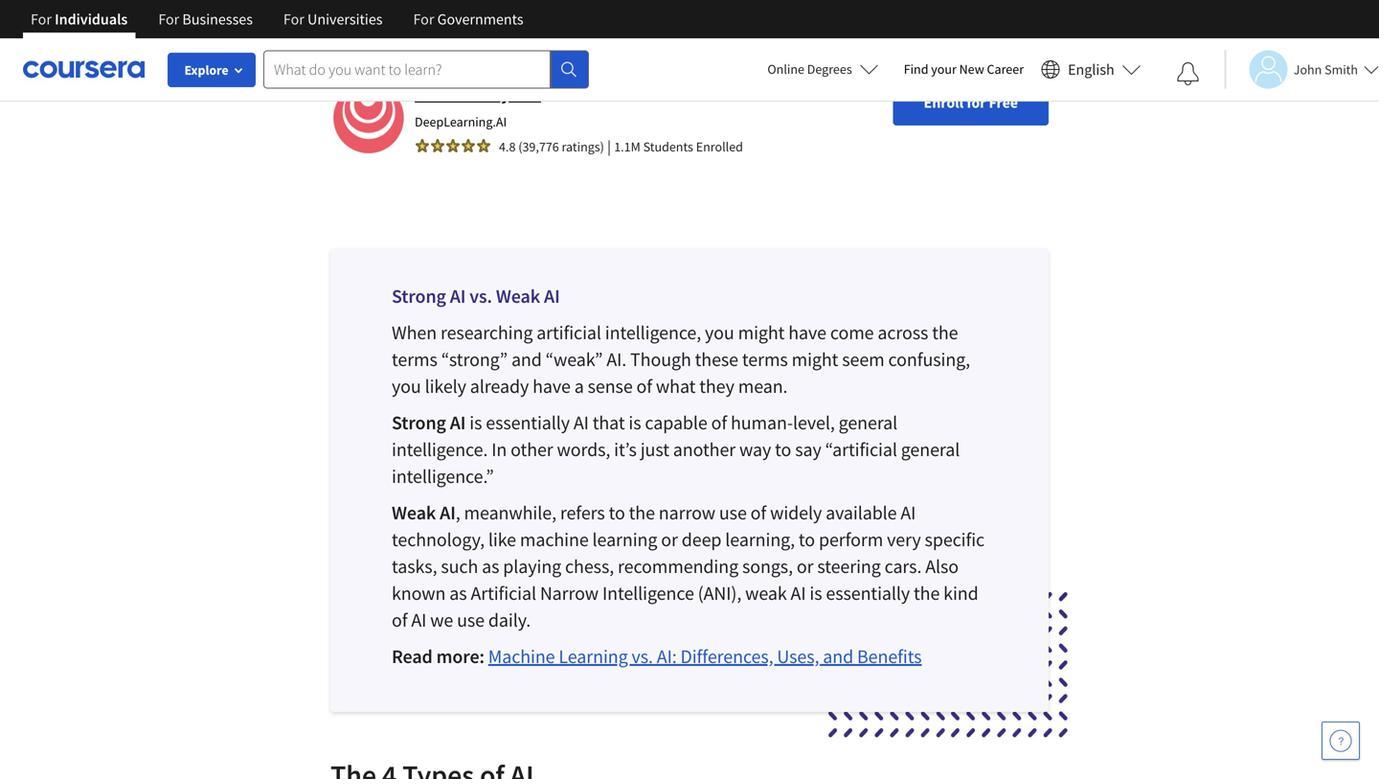Task type: vqa. For each thing, say whether or not it's contained in the screenshot.
Coursera list
no



Task type: locate. For each thing, give the bounding box(es) containing it.
differences,
[[681, 644, 774, 668]]

What do you want to learn? text field
[[264, 50, 551, 89]]

filled star image down deeplearning.ai
[[430, 138, 446, 153]]

and up already
[[512, 347, 542, 371]]

is inside , meanwhile, refers to the narrow use of widely available ai technology, like machine learning or deep learning, to perform very specific tasks, such as playing chess, recommending songs, or steering cars. also known as artificial narrow intelligence (ani), weak ai is essentially the kind of ai we use daily.
[[810, 581, 823, 605]]

explore button
[[168, 53, 256, 87]]

to for another
[[775, 437, 792, 461]]

a
[[575, 374, 584, 398]]

1 horizontal spatial as
[[482, 554, 500, 578]]

known
[[392, 581, 446, 605]]

deeplearning.ai
[[415, 113, 507, 130]]

0 vertical spatial and
[[512, 347, 542, 371]]

of inside the when researching artificial intelligence, you might have come across the terms "strong" and "weak" ai. though these terms might seem confusing, you likely already have a sense of what they mean.
[[637, 374, 653, 398]]

just
[[641, 437, 670, 461]]

general right "artificial
[[902, 437, 960, 461]]

another
[[673, 437, 736, 461]]

to left say
[[775, 437, 792, 461]]

1 horizontal spatial and
[[823, 644, 854, 668]]

strong up the 'when'
[[392, 284, 446, 308]]

might
[[738, 320, 785, 344], [792, 347, 839, 371]]

or
[[662, 527, 678, 551], [797, 554, 814, 578]]

ai up "words," at the bottom left of page
[[574, 411, 589, 434]]

use right we
[[457, 608, 485, 632]]

2 horizontal spatial is
[[810, 581, 823, 605]]

you left likely
[[392, 374, 421, 398]]

0 vertical spatial to
[[775, 437, 792, 461]]

for
[[31, 10, 52, 29], [158, 10, 179, 29], [284, 10, 305, 29], [414, 10, 434, 29], [435, 81, 461, 105]]

meanwhile,
[[464, 501, 557, 525]]

ai up researching
[[450, 284, 466, 308]]

weak up technology,
[[392, 501, 436, 525]]

for for universities
[[284, 10, 305, 29]]

1 vertical spatial essentially
[[826, 581, 911, 605]]

general up "artificial
[[839, 411, 898, 434]]

have
[[789, 320, 827, 344], [533, 374, 571, 398]]

as
[[482, 554, 500, 578], [450, 581, 467, 605]]

0 horizontal spatial or
[[662, 527, 678, 551]]

"strong"
[[441, 347, 508, 371]]

0 vertical spatial weak
[[496, 284, 541, 308]]

1 horizontal spatial have
[[789, 320, 827, 344]]

to
[[775, 437, 792, 461], [609, 501, 626, 525], [799, 527, 816, 551]]

and right 'uses,'
[[823, 644, 854, 668]]

1 horizontal spatial to
[[775, 437, 792, 461]]

machine
[[489, 644, 555, 668]]

1 terms from the left
[[392, 347, 438, 371]]

for up deeplearning.ai link
[[435, 81, 461, 105]]

to down widely
[[799, 527, 816, 551]]

vs.
[[470, 284, 493, 308], [632, 644, 653, 668]]

1 vertical spatial might
[[792, 347, 839, 371]]

strong for strong ai
[[392, 411, 446, 434]]

they
[[700, 374, 735, 398]]

intelligence.
[[392, 437, 488, 461]]

for governments
[[414, 10, 524, 29]]

2 vertical spatial to
[[799, 527, 816, 551]]

of down though
[[637, 374, 653, 398]]

of inside is essentially ai that is capable of human-level, general intelligence. in other words, it's just another way to say "artificial general intelligence."
[[712, 411, 727, 434]]

when researching artificial intelligence, you might have come across the terms "strong" and "weak" ai. though these terms might seem confusing, you likely already have a sense of what they mean.
[[392, 320, 971, 398]]

0 horizontal spatial and
[[512, 347, 542, 371]]

1 vertical spatial general
[[902, 437, 960, 461]]

0 horizontal spatial might
[[738, 320, 785, 344]]

show notifications image
[[1178, 62, 1201, 85]]

1 vertical spatial you
[[392, 374, 421, 398]]

individuals
[[55, 10, 128, 29]]

ai up deeplearning.ai link
[[415, 81, 431, 105]]

confusing,
[[889, 347, 971, 371]]

essentially down "steering"
[[826, 581, 911, 605]]

is right that
[[629, 411, 642, 434]]

2 filled star image from the left
[[476, 138, 492, 153]]

1 horizontal spatial filled star image
[[476, 138, 492, 153]]

3 filled star image from the left
[[461, 138, 476, 153]]

ai
[[415, 81, 431, 105], [450, 284, 466, 308], [544, 284, 560, 308], [450, 411, 466, 434], [574, 411, 589, 434], [440, 501, 456, 525], [901, 501, 916, 525], [791, 581, 806, 605], [411, 608, 427, 632]]

ai up intelligence.
[[450, 411, 466, 434]]

2 horizontal spatial to
[[799, 527, 816, 551]]

come
[[831, 320, 874, 344]]

intelligence."
[[392, 464, 494, 488]]

recommending
[[618, 554, 739, 578]]

essentially inside is essentially ai that is capable of human-level, general intelligence. in other words, it's just another way to say "artificial general intelligence."
[[486, 411, 570, 434]]

1 vertical spatial strong
[[392, 411, 446, 434]]

english
[[1069, 60, 1115, 79]]

career
[[988, 60, 1025, 78]]

None search field
[[264, 50, 589, 89]]

the up the learning
[[629, 501, 655, 525]]

english button
[[1034, 38, 1150, 101]]

2 vertical spatial the
[[914, 581, 940, 605]]

1 strong from the top
[[392, 284, 446, 308]]

0 horizontal spatial essentially
[[486, 411, 570, 434]]

0 horizontal spatial vs.
[[470, 284, 493, 308]]

of up the another
[[712, 411, 727, 434]]

the up confusing,
[[933, 320, 959, 344]]

1 vertical spatial or
[[797, 554, 814, 578]]

specific
[[925, 527, 985, 551]]

perform
[[819, 527, 884, 551]]

the
[[933, 320, 959, 344], [629, 501, 655, 525], [914, 581, 940, 605]]

might up these
[[738, 320, 785, 344]]

2 filled star image from the left
[[446, 138, 461, 153]]

0 vertical spatial you
[[705, 320, 735, 344]]

learning
[[559, 644, 628, 668]]

weak up researching
[[496, 284, 541, 308]]

1 vertical spatial to
[[609, 501, 626, 525]]

0 vertical spatial might
[[738, 320, 785, 344]]

filled star image left '4.8'
[[476, 138, 492, 153]]

0 vertical spatial general
[[839, 411, 898, 434]]

1 horizontal spatial terms
[[743, 347, 788, 371]]

to for deep
[[799, 527, 816, 551]]

online degrees
[[768, 60, 853, 78]]

ai up technology,
[[440, 501, 456, 525]]

might down come
[[792, 347, 839, 371]]

is down already
[[470, 411, 482, 434]]

to inside is essentially ai that is capable of human-level, general intelligence. in other words, it's just another way to say "artificial general intelligence."
[[775, 437, 792, 461]]

playing
[[503, 554, 562, 578]]

as down such
[[450, 581, 467, 605]]

0 horizontal spatial use
[[457, 608, 485, 632]]

for left universities
[[284, 10, 305, 29]]

0 vertical spatial strong
[[392, 284, 446, 308]]

the inside the when researching artificial intelligence, you might have come across the terms "strong" and "weak" ai. though these terms might seem confusing, you likely already have a sense of what they mean.
[[933, 320, 959, 344]]

0 horizontal spatial terms
[[392, 347, 438, 371]]

0 vertical spatial the
[[933, 320, 959, 344]]

0 horizontal spatial filled star image
[[430, 138, 446, 153]]

1 filled star image from the left
[[415, 138, 430, 153]]

ai inside ai for everyone deeplearning.ai
[[415, 81, 431, 105]]

1 horizontal spatial you
[[705, 320, 735, 344]]

1 vertical spatial weak
[[392, 501, 436, 525]]

online degrees button
[[753, 48, 895, 90]]

essentially inside , meanwhile, refers to the narrow use of widely available ai technology, like machine learning or deep learning, to perform very specific tasks, such as playing chess, recommending songs, or steering cars. also known as artificial narrow intelligence (ani), weak ai is essentially the kind of ai we use daily.
[[826, 581, 911, 605]]

video placeholder image
[[331, 0, 1049, 32]]

general
[[839, 411, 898, 434], [902, 437, 960, 461]]

1 horizontal spatial use
[[720, 501, 747, 525]]

0 vertical spatial use
[[720, 501, 747, 525]]

or up recommending at the bottom
[[662, 527, 678, 551]]

banner navigation
[[15, 0, 539, 38]]

2 strong from the top
[[392, 411, 446, 434]]

terms up mean.
[[743, 347, 788, 371]]

it's
[[614, 437, 637, 461]]

enroll for free
[[924, 93, 1019, 112]]

(ani),
[[698, 581, 742, 605]]

everyone
[[465, 81, 541, 105]]

0 horizontal spatial as
[[450, 581, 467, 605]]

technology,
[[392, 527, 485, 551]]

and
[[512, 347, 542, 371], [823, 644, 854, 668]]

explore
[[184, 61, 229, 79]]

weak
[[746, 581, 787, 605]]

1 vertical spatial have
[[533, 374, 571, 398]]

words,
[[557, 437, 611, 461]]

for left "individuals"
[[31, 10, 52, 29]]

chess,
[[565, 554, 614, 578]]

you up these
[[705, 320, 735, 344]]

filled star image
[[430, 138, 446, 153], [476, 138, 492, 153]]

for for individuals
[[31, 10, 52, 29]]

have left come
[[789, 320, 827, 344]]

use
[[720, 501, 747, 525], [457, 608, 485, 632]]

smith
[[1325, 61, 1359, 78]]

1 horizontal spatial essentially
[[826, 581, 911, 605]]

essentially up other
[[486, 411, 570, 434]]

strong up intelligence.
[[392, 411, 446, 434]]

is down "steering"
[[810, 581, 823, 605]]

for up what do you want to learn? text field
[[414, 10, 434, 29]]

uses,
[[778, 644, 820, 668]]

use up learning,
[[720, 501, 747, 525]]

"artificial
[[826, 437, 898, 461]]

1 vertical spatial vs.
[[632, 644, 653, 668]]

1 horizontal spatial might
[[792, 347, 839, 371]]

is
[[470, 411, 482, 434], [629, 411, 642, 434], [810, 581, 823, 605]]

for universities
[[284, 10, 383, 29]]

0 vertical spatial as
[[482, 554, 500, 578]]

0 vertical spatial or
[[662, 527, 678, 551]]

for for governments
[[414, 10, 434, 29]]

filled star image
[[415, 138, 430, 153], [446, 138, 461, 153], [461, 138, 476, 153]]

1 horizontal spatial general
[[902, 437, 960, 461]]

0 vertical spatial essentially
[[486, 411, 570, 434]]

when
[[392, 320, 437, 344]]

to up the learning
[[609, 501, 626, 525]]

terms down the 'when'
[[392, 347, 438, 371]]

online
[[768, 60, 805, 78]]

john smith button
[[1225, 50, 1380, 89]]

we
[[430, 608, 454, 632]]

have left a
[[533, 374, 571, 398]]

1 horizontal spatial weak
[[496, 284, 541, 308]]

as down like
[[482, 554, 500, 578]]

0 horizontal spatial to
[[609, 501, 626, 525]]

vs. left ai:
[[632, 644, 653, 668]]

ai:
[[657, 644, 677, 668]]

0 horizontal spatial have
[[533, 374, 571, 398]]

the down also
[[914, 581, 940, 605]]

narrow
[[540, 581, 599, 605]]

for left businesses
[[158, 10, 179, 29]]

or right songs,
[[797, 554, 814, 578]]

0 horizontal spatial is
[[470, 411, 482, 434]]

find
[[904, 60, 929, 78]]

john smith
[[1294, 61, 1359, 78]]

vs. up researching
[[470, 284, 493, 308]]



Task type: describe. For each thing, give the bounding box(es) containing it.
available
[[826, 501, 897, 525]]

0 vertical spatial vs.
[[470, 284, 493, 308]]

also
[[926, 554, 959, 578]]

0 vertical spatial have
[[789, 320, 827, 344]]

john
[[1294, 61, 1323, 78]]

enrolled
[[696, 138, 744, 155]]

artificial
[[471, 581, 537, 605]]

ai right 'weak'
[[791, 581, 806, 605]]

1 vertical spatial use
[[457, 608, 485, 632]]

for inside ai for everyone deeplearning.ai
[[435, 81, 461, 105]]

ai up artificial
[[544, 284, 560, 308]]

widely
[[771, 501, 822, 525]]

new
[[960, 60, 985, 78]]

very
[[887, 527, 922, 551]]

for for businesses
[[158, 10, 179, 29]]

|
[[608, 137, 611, 156]]

1 vertical spatial and
[[823, 644, 854, 668]]

machine learning vs. ai: differences, uses, and benefits link
[[489, 644, 922, 668]]

deeplearning.ai image
[[331, 79, 407, 156]]

businesses
[[182, 10, 253, 29]]

in
[[492, 437, 507, 461]]

1 vertical spatial as
[[450, 581, 467, 605]]

tasks,
[[392, 554, 437, 578]]

such
[[441, 554, 478, 578]]

mean.
[[739, 374, 788, 398]]

ai left we
[[411, 608, 427, 632]]

what
[[656, 374, 696, 398]]

ai inside is essentially ai that is capable of human-level, general intelligence. in other words, it's just another way to say "artificial general intelligence."
[[574, 411, 589, 434]]

kind
[[944, 581, 979, 605]]

more:
[[437, 644, 485, 668]]

deeplearning.ai link
[[415, 113, 507, 130]]

ai.
[[607, 347, 627, 371]]

0 horizontal spatial you
[[392, 374, 421, 398]]

deep
[[682, 527, 722, 551]]

"weak"
[[546, 347, 603, 371]]

of up learning,
[[751, 501, 767, 525]]

strong ai
[[392, 411, 466, 434]]

2 terms from the left
[[743, 347, 788, 371]]

say
[[796, 437, 822, 461]]

find your new career link
[[895, 57, 1034, 81]]

1 horizontal spatial or
[[797, 554, 814, 578]]

artificial
[[537, 320, 602, 344]]

for businesses
[[158, 10, 253, 29]]

for individuals
[[31, 10, 128, 29]]

way
[[740, 437, 772, 461]]

1 horizontal spatial is
[[629, 411, 642, 434]]

of down "known" in the left of the page
[[392, 608, 408, 632]]

1 horizontal spatial vs.
[[632, 644, 653, 668]]

ai up very
[[901, 501, 916, 525]]

that
[[593, 411, 625, 434]]

likely
[[425, 374, 467, 398]]

(39,776
[[519, 138, 559, 155]]

intelligence,
[[605, 320, 702, 344]]

capable
[[645, 411, 708, 434]]

enroll
[[924, 93, 964, 112]]

level,
[[793, 411, 835, 434]]

daily.
[[489, 608, 531, 632]]

is essentially ai that is capable of human-level, general intelligence. in other words, it's just another way to say "artificial general intelligence."
[[392, 411, 960, 488]]

enroll for free button
[[894, 79, 1049, 125]]

for
[[967, 93, 987, 112]]

strong for strong ai vs. weak ai
[[392, 284, 446, 308]]

already
[[470, 374, 529, 398]]

learning,
[[726, 527, 795, 551]]

governments
[[438, 10, 524, 29]]

1 filled star image from the left
[[430, 138, 446, 153]]

1 vertical spatial the
[[629, 501, 655, 525]]

sense
[[588, 374, 633, 398]]

4.8
[[499, 138, 516, 155]]

ai for everyone deeplearning.ai
[[415, 81, 541, 130]]

refers
[[560, 501, 605, 525]]

0 horizontal spatial weak
[[392, 501, 436, 525]]

ratings)
[[562, 138, 605, 155]]

read
[[392, 644, 433, 668]]

read more: machine learning vs. ai: differences, uses, and benefits
[[392, 644, 922, 668]]

0 horizontal spatial general
[[839, 411, 898, 434]]

human-
[[731, 411, 793, 434]]

,
[[456, 501, 461, 525]]

students
[[644, 138, 694, 155]]

like
[[489, 527, 517, 551]]

4.8 (39,776 ratings) | 1.1m students enrolled
[[499, 137, 744, 156]]

benefits
[[858, 644, 922, 668]]

songs,
[[743, 554, 793, 578]]

though
[[631, 347, 692, 371]]

help center image
[[1330, 729, 1353, 752]]

, meanwhile, refers to the narrow use of widely available ai technology, like machine learning or deep learning, to perform very specific tasks, such as playing chess, recommending songs, or steering cars. also known as artificial narrow intelligence (ani), weak ai is essentially the kind of ai we use daily.
[[392, 501, 985, 632]]

coursera image
[[23, 54, 145, 85]]

intelligence
[[603, 581, 695, 605]]

other
[[511, 437, 554, 461]]

learning
[[593, 527, 658, 551]]

universities
[[308, 10, 383, 29]]

your
[[932, 60, 957, 78]]

cars.
[[885, 554, 922, 578]]

these
[[695, 347, 739, 371]]

degrees
[[808, 60, 853, 78]]

free
[[990, 93, 1019, 112]]

and inside the when researching artificial intelligence, you might have come across the terms "strong" and "weak" ai. though these terms might seem confusing, you likely already have a sense of what they mean.
[[512, 347, 542, 371]]



